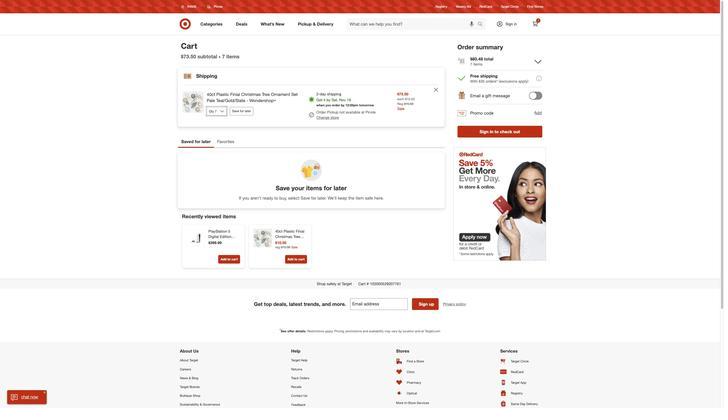 Task type: describe. For each thing, give the bounding box(es) containing it.
target up sign in link
[[501, 5, 510, 9]]

find a store link
[[396, 356, 429, 367]]

1 horizontal spatial circle
[[521, 359, 529, 363]]

privacy policy link
[[443, 302, 466, 307]]

apply.
[[325, 329, 333, 333]]

see
[[281, 329, 287, 333]]

$10.50 inside $73.50 each $10.50 reg $15.00 sale
[[405, 97, 415, 101]]

0 horizontal spatial circle
[[511, 5, 519, 9]]

target brands
[[180, 385, 200, 389]]

delivery for same day delivery
[[527, 402, 538, 406]]

tree for teal/gold/slate
[[262, 92, 270, 97]]

2 horizontal spatial and
[[415, 329, 421, 333]]

$10.50 inside $10.50 reg $15.00 sale
[[275, 241, 287, 245]]

1 vertical spatial help
[[301, 359, 308, 363]]

pharmacy
[[407, 381, 421, 385]]

1 vertical spatial target circle link
[[501, 356, 541, 367]]

add for add
[[535, 110, 542, 116]]

you inside the 2-day shipping get it by sat, nov 18 when you order by 12:00pm tomorrow
[[326, 103, 331, 107]]

0 horizontal spatial get
[[254, 301, 263, 307]]

(exclusions
[[499, 79, 518, 83]]

order summary
[[458, 43, 504, 51]]

7 for 7 items
[[222, 53, 225, 60]]

* see offer details. restrictions apply. pricing, promotions and availability may vary by location and at target.com
[[280, 329, 441, 333]]

privacy
[[443, 302, 455, 306]]

40ct for 40ct plastic finial christmas tree ornament set pale teal/gold/slate - wondershop™
[[207, 92, 215, 97]]

sign up
[[419, 302, 434, 307]]

1 horizontal spatial services
[[501, 349, 518, 354]]

$73.50 for each
[[398, 92, 409, 96]]

target help
[[291, 359, 308, 363]]

2 vertical spatial later
[[334, 184, 347, 192]]

2 horizontal spatial save
[[301, 195, 310, 201]]

track
[[291, 376, 299, 380]]

0 vertical spatial target circle
[[501, 5, 519, 9]]

order for order summary
[[458, 43, 475, 51]]

target left app
[[511, 381, 520, 385]]

nov
[[339, 98, 346, 102]]

$15.00 inside $73.50 each $10.50 reg $15.00 sale
[[404, 102, 414, 106]]

$399.99 add to cart
[[209, 241, 238, 261]]

about target link
[[180, 356, 220, 365]]

store for in-
[[409, 401, 416, 405]]

sign in to check out button
[[458, 126, 543, 138]]

for inside save for later button
[[240, 109, 244, 113]]

find stores link
[[528, 4, 544, 9]]

ad
[[467, 5, 471, 9]]

what's
[[261, 21, 275, 27]]

save for save your items for later
[[276, 184, 290, 192]]

item
[[356, 195, 364, 201]]

40ct plastic finial christmas tree ornament set pale teal/gold/slate - wondershop&#8482; image
[[182, 92, 204, 113]]

teal/gold/slate
[[216, 98, 245, 103]]

$73.50 for subtotal
[[181, 53, 196, 60]]

get top deals, latest trends, and more.
[[254, 301, 346, 307]]

save for later
[[232, 109, 251, 113]]

chat now button
[[7, 390, 47, 404]]

target app
[[511, 381, 527, 385]]

cart for cart
[[181, 41, 197, 51]]

track orders
[[291, 376, 310, 380]]

cart item ready to fulfill group
[[178, 85, 445, 127]]

7 items
[[222, 53, 240, 60]]

safely
[[327, 282, 337, 286]]

to inside button
[[295, 257, 298, 261]]

later for save for later
[[245, 109, 251, 113]]

1 vertical spatial at
[[338, 282, 341, 286]]

store for a
[[417, 359, 424, 363]]

target down the about us
[[190, 359, 198, 363]]

$10.50 reg $15.00 sale
[[275, 241, 298, 249]]

later for saved for later
[[202, 139, 211, 144]]

0 vertical spatial redcard
[[480, 5, 493, 9]]

sign for sign up
[[419, 302, 428, 307]]

trends,
[[304, 301, 321, 307]]

favorites
[[217, 139, 234, 144]]

total
[[485, 56, 494, 62]]

to left buy,
[[275, 195, 278, 201]]

plastic for pale
[[216, 92, 229, 97]]

latest
[[289, 301, 303, 307]]

store
[[331, 115, 339, 120]]

reg
[[398, 102, 403, 106]]

add button
[[534, 110, 543, 116]]

*
[[280, 329, 281, 332]]

for up the we'll
[[324, 184, 332, 192]]

buy,
[[279, 195, 287, 201]]

save your items for later
[[276, 184, 347, 192]]

it
[[324, 98, 326, 102]]

add to cart
[[288, 257, 305, 261]]

1 vertical spatial services
[[417, 401, 429, 405]]

recently viewed items
[[182, 213, 236, 220]]

items up 5
[[223, 213, 236, 220]]

availability
[[369, 329, 384, 333]]

more.
[[333, 301, 346, 307]]

day
[[320, 92, 326, 96]]

0 horizontal spatial pickup
[[298, 21, 312, 27]]

7 link
[[530, 18, 542, 30]]

target help link
[[291, 356, 325, 365]]

to inside button
[[495, 129, 499, 134]]

optical
[[407, 391, 417, 395]]

christmas for teal/gold/slate
[[241, 92, 261, 97]]

shipping inside the 2-day shipping get it by sat, nov 18 when you order by 12:00pm tomorrow
[[327, 92, 341, 96]]

pickup & delivery
[[298, 21, 334, 27]]

1 horizontal spatial stores
[[535, 5, 544, 9]]

0 vertical spatial shop
[[317, 282, 326, 286]]

a for gift
[[482, 93, 485, 98]]

governance
[[203, 403, 220, 407]]

us for contact us
[[304, 394, 308, 398]]

target redcard save 5% get more every day. in store & online. apply now for a credit or debit redcard. *some restrictions apply. image
[[454, 147, 546, 261]]

ready
[[263, 195, 273, 201]]

pricing,
[[334, 329, 345, 333]]

shipping inside free shipping with $35 orders* (exclusions apply)
[[481, 73, 498, 79]]

code
[[484, 110, 494, 116]]

if
[[239, 195, 241, 201]]

& for governance
[[200, 403, 202, 407]]

wondershop™ inside 40ct plastic finial christmas tree ornament set - wondershop™
[[275, 245, 299, 250]]

items right subtotal
[[226, 53, 240, 60]]

sign in to check out
[[480, 129, 520, 134]]

1 vertical spatial stores
[[396, 349, 410, 354]]

categories
[[201, 21, 223, 27]]

1 horizontal spatial and
[[363, 329, 368, 333]]

what's new link
[[256, 18, 291, 30]]

for inside saved for later link
[[195, 139, 201, 144]]

in-
[[405, 401, 409, 405]]

more
[[396, 401, 404, 405]]

ornament for 40ct plastic finial christmas tree ornament set pale teal/gold/slate - wondershop™
[[271, 92, 290, 97]]

privacy policy
[[443, 302, 466, 306]]

$80.48
[[471, 56, 483, 62]]

feedback button
[[291, 400, 325, 408]]

bullseye shop link
[[180, 391, 220, 400]]

save for save for later
[[232, 109, 239, 113]]

not available radio
[[309, 112, 314, 118]]

What can we help you find? suggestions appear below search field
[[347, 18, 479, 30]]

each
[[398, 97, 404, 101]]

delivery for pickup & delivery
[[317, 21, 334, 27]]

shop inside bullseye shop link
[[193, 394, 201, 398]]

news & blog link
[[180, 374, 220, 383]]

sign up button
[[412, 298, 439, 310]]

0 vertical spatial target circle link
[[501, 4, 519, 9]]

deals
[[236, 21, 248, 27]]

now
[[30, 394, 38, 400]]

check
[[500, 129, 513, 134]]

the
[[349, 195, 355, 201]]

0 horizontal spatial by
[[327, 98, 331, 102]]

pinole inside the order pickup not available at pinole change store
[[366, 110, 376, 114]]

1 vertical spatial registry link
[[501, 388, 541, 399]]

✕ button
[[42, 390, 47, 395]]

for left later.
[[311, 195, 317, 201]]

tree for wondershop™
[[294, 234, 300, 239]]

sale inside $73.50 each $10.50 reg $15.00 sale
[[398, 106, 405, 111]]

viewed
[[205, 213, 221, 220]]

chat now
[[21, 394, 38, 400]]

1 vertical spatial target circle
[[511, 359, 529, 363]]

vary
[[392, 329, 398, 333]]

redcard link for the top target circle link
[[480, 4, 493, 9]]

0 horizontal spatial registry
[[436, 5, 448, 9]]

free shipping with $35 orders* (exclusions apply)
[[471, 73, 529, 83]]

$15.00 inside $10.50 reg $15.00 sale
[[281, 245, 291, 249]]

gift
[[486, 93, 492, 98]]

if you aren't ready to buy, select save for later. we'll keep the item safe here.
[[239, 195, 384, 201]]



Task type: vqa. For each thing, say whether or not it's contained in the screenshot.
$42.99 reg $64.99 Sale save $ 22.00 ( 34 % off )
no



Task type: locate. For each thing, give the bounding box(es) containing it.
plastic for -
[[284, 229, 295, 234]]

1 vertical spatial find
[[407, 359, 413, 363]]

5
[[228, 229, 230, 234]]

recalls
[[291, 385, 302, 389]]

1 vertical spatial you
[[243, 195, 249, 201]]

here.
[[374, 195, 384, 201]]

target.com
[[425, 329, 441, 333]]

40ct inside 40ct plastic finial christmas tree ornament set pale teal/gold/slate - wondershop™
[[207, 92, 215, 97]]

2 add to cart button from the left
[[285, 255, 307, 264]]

1 horizontal spatial 7
[[471, 62, 473, 66]]

at inside '* see offer details. restrictions apply. pricing, promotions and availability may vary by location and at target.com'
[[421, 329, 424, 333]]

cart for cart # 102000529207761
[[359, 282, 366, 286]]

pinole up categories link
[[214, 5, 223, 9]]

your
[[292, 184, 305, 192]]

add inside "button"
[[535, 110, 542, 116]]

store
[[417, 359, 424, 363], [409, 401, 416, 405]]

blog
[[192, 376, 198, 380]]

0 horizontal spatial store
[[409, 401, 416, 405]]

0 vertical spatial registry link
[[436, 4, 448, 9]]

registry left "weekly"
[[436, 5, 448, 9]]

tree inside 40ct plastic finial christmas tree ornament set pale teal/gold/slate - wondershop™
[[262, 92, 270, 97]]

save for later button
[[230, 107, 254, 115]]

promotions
[[346, 329, 362, 333]]

1 vertical spatial finial
[[296, 229, 305, 234]]

finial for teal/gold/slate
[[230, 92, 240, 97]]

1 vertical spatial shop
[[193, 394, 201, 398]]

0 horizontal spatial $10.50
[[275, 241, 287, 245]]

0 horizontal spatial save
[[232, 109, 239, 113]]

a inside find a store link
[[414, 359, 416, 363]]

0 vertical spatial cart
[[181, 41, 197, 51]]

day
[[520, 402, 526, 406]]

pickup right the new
[[298, 21, 312, 27]]

1 vertical spatial get
[[254, 301, 263, 307]]

bullseye
[[180, 394, 192, 398]]

pinole down tomorrow on the top of page
[[366, 110, 376, 114]]

0 vertical spatial pinole
[[214, 5, 223, 9]]

1 horizontal spatial sale
[[398, 106, 405, 111]]

to left check
[[495, 129, 499, 134]]

&
[[313, 21, 316, 27], [189, 376, 191, 380], [200, 403, 202, 407]]

registry link down target app
[[501, 388, 541, 399]]

to down edition
[[228, 257, 231, 261]]

circle up sign in
[[511, 5, 519, 9]]

cart inside button
[[299, 257, 305, 261]]

set left 2-
[[292, 92, 298, 97]]

$73.50 inside $73.50 each $10.50 reg $15.00 sale
[[398, 92, 409, 96]]

1 horizontal spatial in
[[514, 22, 517, 26]]

add to cart button
[[218, 255, 240, 264], [285, 255, 307, 264]]

0 vertical spatial circle
[[511, 5, 519, 9]]

redcard link for target app link on the bottom right of the page
[[501, 367, 541, 377]]

1 about from the top
[[180, 349, 192, 354]]

save up buy,
[[276, 184, 290, 192]]

7 down $80.48 on the top right of the page
[[471, 62, 473, 66]]

0 vertical spatial $73.50
[[181, 53, 196, 60]]

redcard link up target app
[[501, 367, 541, 377]]

get inside the 2-day shipping get it by sat, nov 18 when you order by 12:00pm tomorrow
[[317, 98, 323, 102]]

1 horizontal spatial help
[[301, 359, 308, 363]]

in for sign in to check out
[[490, 129, 494, 134]]

details.
[[296, 329, 306, 333]]

target circle up sign in
[[501, 5, 519, 9]]

playstation 5 digital edition console image
[[187, 229, 205, 248], [187, 229, 205, 248]]

1 add to cart button from the left
[[218, 255, 240, 264]]

cart left #
[[359, 282, 366, 286]]

target app link
[[501, 377, 541, 388]]

1 horizontal spatial sign
[[480, 129, 489, 134]]

top
[[264, 301, 272, 307]]

chat now dialog
[[7, 390, 47, 404]]

$73.50 left subtotal
[[181, 53, 196, 60]]

by right vary
[[399, 329, 402, 333]]

feedback
[[292, 403, 306, 407]]

orders*
[[486, 79, 498, 83]]

cart down 40ct plastic finial christmas tree ornament set - wondershop™ link
[[299, 257, 305, 261]]

1 cart from the left
[[232, 257, 238, 261]]

finial up teal/gold/slate
[[230, 92, 240, 97]]

us for about us
[[193, 349, 199, 354]]

0 vertical spatial by
[[327, 98, 331, 102]]

shipping up orders*
[[481, 73, 498, 79]]

ornament inside 40ct plastic finial christmas tree ornament set pale teal/gold/slate - wondershop™
[[271, 92, 290, 97]]

free
[[471, 73, 480, 79]]

shipping up sat,
[[327, 92, 341, 96]]

& for blog
[[189, 376, 191, 380]]

shop left safely
[[317, 282, 326, 286]]

order
[[332, 103, 340, 107]]

get left it
[[317, 98, 323, 102]]

1 vertical spatial redcard
[[511, 370, 524, 374]]

items up if you aren't ready to buy, select save for later. we'll keep the item safe here.
[[306, 184, 322, 192]]

find stores
[[528, 5, 544, 9]]

0 horizontal spatial stores
[[396, 349, 410, 354]]

0 vertical spatial $10.50
[[405, 97, 415, 101]]

0 vertical spatial wondershop™
[[250, 98, 276, 103]]

add
[[535, 110, 542, 116], [221, 257, 227, 261], [288, 257, 294, 261]]

wondershop™ inside 40ct plastic finial christmas tree ornament set pale teal/gold/slate - wondershop™
[[250, 98, 276, 103]]

target right safely
[[342, 282, 352, 286]]

2 horizontal spatial by
[[399, 329, 402, 333]]

pinole inside dropdown button
[[214, 5, 223, 9]]

finial inside 40ct plastic finial christmas tree ornament set - wondershop™
[[296, 229, 305, 234]]

later right saved
[[202, 139, 211, 144]]

1 vertical spatial in
[[490, 129, 494, 134]]

track orders link
[[291, 374, 325, 383]]

0 horizontal spatial cart
[[181, 41, 197, 51]]

2 horizontal spatial sign
[[506, 22, 513, 26]]

0 vertical spatial order
[[458, 43, 475, 51]]

email a gift message
[[471, 93, 510, 98]]

playstation 5 digital edition console link
[[209, 229, 239, 244]]

weekly ad
[[456, 5, 471, 9]]

order up $80.48 on the top right of the page
[[458, 43, 475, 51]]

wondershop™
[[250, 98, 276, 103], [275, 245, 299, 250]]

order for order pickup not available at pinole change store
[[317, 110, 326, 114]]

categories link
[[196, 18, 229, 30]]

ornament for 40ct plastic finial christmas tree ornament set - wondershop™
[[275, 240, 292, 244]]

find a store
[[407, 359, 424, 363]]

redcard
[[480, 5, 493, 9], [511, 370, 524, 374]]

in left 7 link
[[514, 22, 517, 26]]

set inside 40ct plastic finial christmas tree ornament set pale teal/gold/slate - wondershop™
[[292, 92, 298, 97]]

and left more.
[[322, 301, 331, 307]]

18
[[347, 98, 351, 102]]

about for about target
[[180, 359, 189, 363]]

plastic up $10.50 reg $15.00 sale
[[284, 229, 295, 234]]

find for find a store
[[407, 359, 413, 363]]

order inside the order pickup not available at pinole change store
[[317, 110, 326, 114]]

us right contact
[[304, 394, 308, 398]]

0 horizontal spatial sale
[[292, 245, 298, 249]]

pickup inside the order pickup not available at pinole change store
[[327, 110, 339, 114]]

None radio
[[309, 97, 314, 102]]

0 horizontal spatial help
[[291, 349, 301, 354]]

1 vertical spatial circle
[[521, 359, 529, 363]]

add to cart button for 40ct plastic finial christmas tree ornament set - wondershop™
[[285, 255, 307, 264]]

order up "change"
[[317, 110, 326, 114]]

later inside save for later button
[[245, 109, 251, 113]]

christmas up $10.50 reg $15.00 sale
[[275, 234, 292, 239]]

2 horizontal spatial add
[[535, 110, 542, 116]]

set up the add to cart
[[293, 240, 299, 244]]

a left gift
[[482, 93, 485, 98]]

by right it
[[327, 98, 331, 102]]

sign in link
[[492, 18, 526, 30]]

- up save for later at the left of page
[[247, 98, 248, 103]]

add inside button
[[288, 257, 294, 261]]

0 horizontal spatial christmas
[[241, 92, 261, 97]]

1 vertical spatial sale
[[292, 245, 298, 249]]

0 vertical spatial services
[[501, 349, 518, 354]]

about up about target
[[180, 349, 192, 354]]

same day delivery link
[[501, 399, 541, 408]]

1 horizontal spatial $15.00
[[404, 102, 414, 106]]

and right location
[[415, 329, 421, 333]]

0 vertical spatial at
[[362, 110, 365, 114]]

sale down reg
[[398, 106, 405, 111]]

0 vertical spatial get
[[317, 98, 323, 102]]

wondershop™ up save for later at the left of page
[[250, 98, 276, 103]]

to down $10.50 reg $15.00 sale
[[295, 257, 298, 261]]

none radio inside cart item ready to fulfill group
[[309, 97, 314, 102]]

promo
[[471, 110, 483, 116]]

1 horizontal spatial registry
[[511, 391, 523, 395]]

store down optical link
[[409, 401, 416, 405]]

deals link
[[232, 18, 254, 30]]

0 horizontal spatial finial
[[230, 92, 240, 97]]

in
[[514, 22, 517, 26], [490, 129, 494, 134]]

0 horizontal spatial registry link
[[436, 4, 448, 9]]

1 horizontal spatial at
[[362, 110, 365, 114]]

pale
[[207, 98, 215, 103]]

add for add to cart
[[288, 257, 294, 261]]

2 vertical spatial 7
[[471, 62, 473, 66]]

40ct for 40ct plastic finial christmas tree ornament set - wondershop™
[[275, 229, 283, 234]]

christmas for wondershop™
[[275, 234, 292, 239]]

0 vertical spatial sign
[[506, 22, 513, 26]]

0 horizontal spatial a
[[414, 359, 416, 363]]

careers
[[180, 367, 191, 371]]

0 horizontal spatial delivery
[[317, 21, 334, 27]]

target
[[501, 5, 510, 9], [342, 282, 352, 286], [190, 359, 198, 363], [291, 359, 300, 363], [511, 359, 520, 363], [511, 381, 520, 385], [180, 385, 189, 389]]

find up clinic
[[407, 359, 413, 363]]

- inside 40ct plastic finial christmas tree ornament set - wondershop™
[[300, 240, 301, 244]]

0 horizontal spatial us
[[193, 349, 199, 354]]

sustainability
[[180, 403, 199, 407]]

about us
[[180, 349, 199, 354]]

pickup up store
[[327, 110, 339, 114]]

saved for later link
[[178, 137, 214, 148]]

cart up $73.50 subtotal
[[181, 41, 197, 51]]

christmas inside 40ct plastic finial christmas tree ornament set - wondershop™
[[275, 234, 292, 239]]

0 horizontal spatial sign
[[419, 302, 428, 307]]

0 horizontal spatial and
[[322, 301, 331, 307]]

0 vertical spatial find
[[528, 5, 534, 9]]

1 vertical spatial wondershop™
[[275, 245, 299, 250]]

0 vertical spatial in
[[514, 22, 517, 26]]

sign for sign in
[[506, 22, 513, 26]]

target up returns
[[291, 359, 300, 363]]

1 vertical spatial by
[[341, 103, 345, 107]]

tree inside 40ct plastic finial christmas tree ornament set - wondershop™
[[294, 234, 300, 239]]

message
[[493, 93, 510, 98]]

for right saved
[[195, 139, 201, 144]]

circle
[[511, 5, 519, 9], [521, 359, 529, 363]]

target up target app
[[511, 359, 520, 363]]

1 vertical spatial pickup
[[327, 110, 339, 114]]

1 vertical spatial plastic
[[284, 229, 295, 234]]

save down teal/gold/slate
[[232, 109, 239, 113]]

94806 button
[[178, 2, 202, 11]]

0 horizontal spatial shipping
[[327, 92, 341, 96]]

#
[[367, 282, 369, 286]]

$35
[[479, 79, 485, 83]]

at right safely
[[338, 282, 341, 286]]

1 vertical spatial sign
[[480, 129, 489, 134]]

same day delivery
[[511, 402, 538, 406]]

0 vertical spatial a
[[482, 93, 485, 98]]

set inside 40ct plastic finial christmas tree ornament set - wondershop™
[[293, 240, 299, 244]]

select
[[288, 195, 300, 201]]

7 inside $80.48 total 7 items
[[471, 62, 473, 66]]

you right if
[[243, 195, 249, 201]]

1 vertical spatial 40ct
[[275, 229, 283, 234]]

find up 7 link
[[528, 5, 534, 9]]

0 horizontal spatial 40ct
[[207, 92, 215, 97]]

0 vertical spatial registry
[[436, 5, 448, 9]]

$73.50 subtotal
[[181, 53, 217, 60]]

1 horizontal spatial delivery
[[527, 402, 538, 406]]

40ct inside 40ct plastic finial christmas tree ornament set - wondershop™
[[275, 229, 283, 234]]

sign left 7 link
[[506, 22, 513, 26]]

items down $80.48 on the top right of the page
[[474, 62, 483, 66]]

recalls link
[[291, 383, 325, 391]]

2-
[[317, 92, 320, 96]]

change store button
[[317, 115, 339, 120]]

plastic up teal/gold/slate
[[216, 92, 229, 97]]

None text field
[[350, 298, 408, 310]]

to
[[495, 129, 499, 134], [275, 195, 278, 201], [228, 257, 231, 261], [295, 257, 298, 261]]

playstation
[[209, 229, 227, 234]]

1 horizontal spatial store
[[417, 359, 424, 363]]

add to cart button for playstation 5 digital edition console
[[218, 255, 240, 264]]

about up the careers
[[180, 359, 189, 363]]

in inside button
[[490, 129, 494, 134]]

7 down the find stores link
[[538, 19, 539, 22]]

target brands link
[[180, 383, 220, 391]]

sign for sign in to check out
[[480, 129, 489, 134]]

- inside 40ct plastic finial christmas tree ornament set pale teal/gold/slate - wondershop™
[[247, 98, 248, 103]]

later down 40ct plastic finial christmas tree ornament set pale teal/gold/slate - wondershop™ on the top left of page
[[245, 109, 251, 113]]

clinic link
[[396, 367, 429, 377]]

0 vertical spatial store
[[417, 359, 424, 363]]

us up about target link
[[193, 349, 199, 354]]

sale inside $10.50 reg $15.00 sale
[[292, 245, 298, 249]]

target circle link up target app link on the bottom right of the page
[[501, 356, 541, 367]]

christmas up save for later at the left of page
[[241, 92, 261, 97]]

stores up find a store link
[[396, 349, 410, 354]]

1 horizontal spatial us
[[304, 394, 308, 398]]

about for about us
[[180, 349, 192, 354]]

0 horizontal spatial add to cart button
[[218, 255, 240, 264]]

finial inside 40ct plastic finial christmas tree ornament set pale teal/gold/slate - wondershop™
[[230, 92, 240, 97]]

$399.99
[[209, 241, 222, 245]]

94806
[[187, 5, 196, 9]]

finial up $10.50 reg $15.00 sale
[[296, 229, 305, 234]]

40ct up pale on the left top
[[207, 92, 215, 97]]

location
[[403, 329, 414, 333]]

registry link
[[436, 4, 448, 9], [501, 388, 541, 399]]

stores up 7 link
[[535, 5, 544, 9]]

1 horizontal spatial cart
[[359, 282, 366, 286]]

7 for 7
[[538, 19, 539, 22]]

1 vertical spatial save
[[276, 184, 290, 192]]

add to cart button down $399.99
[[218, 255, 240, 264]]

shipping
[[481, 73, 498, 79], [327, 92, 341, 96]]

at
[[362, 110, 365, 114], [338, 282, 341, 286], [421, 329, 424, 333]]

us
[[193, 349, 199, 354], [304, 394, 308, 398]]

at left "target.com"
[[421, 329, 424, 333]]

0 horizontal spatial $15.00
[[281, 245, 291, 249]]

ornament inside 40ct plastic finial christmas tree ornament set - wondershop™
[[275, 240, 292, 244]]

by inside '* see offer details. restrictions apply. pricing, promotions and availability may vary by location and at target.com'
[[399, 329, 402, 333]]

1 vertical spatial store
[[409, 401, 416, 405]]

in left check
[[490, 129, 494, 134]]

7 right subtotal
[[222, 53, 225, 60]]

get left the top
[[254, 301, 263, 307]]

set for 40ct plastic finial christmas tree ornament set pale teal/gold/slate - wondershop™
[[292, 92, 298, 97]]

add to cart button down $10.50 reg $15.00 sale
[[285, 255, 307, 264]]

you left order
[[326, 103, 331, 107]]

1 vertical spatial &
[[189, 376, 191, 380]]

1 horizontal spatial save
[[276, 184, 290, 192]]

save inside button
[[232, 109, 239, 113]]

2 about from the top
[[180, 359, 189, 363]]

redcard link
[[480, 4, 493, 9], [501, 367, 541, 377]]

redcard link right ad
[[480, 4, 493, 9]]

plastic inside 40ct plastic finial christmas tree ornament set pale teal/gold/slate - wondershop™
[[216, 92, 229, 97]]

find
[[528, 5, 534, 9], [407, 359, 413, 363]]

by for pricing,
[[399, 329, 402, 333]]

pickup & delivery link
[[294, 18, 340, 30]]

change
[[317, 115, 330, 120]]

saved for later
[[181, 139, 211, 144]]

0 vertical spatial save
[[232, 109, 239, 113]]

2 vertical spatial by
[[399, 329, 402, 333]]

0 vertical spatial sale
[[398, 106, 405, 111]]

plastic inside 40ct plastic finial christmas tree ornament set - wondershop™
[[284, 229, 295, 234]]

items inside $80.48 total 7 items
[[474, 62, 483, 66]]

christmas inside 40ct plastic finial christmas tree ornament set pale teal/gold/slate - wondershop™
[[241, 92, 261, 97]]

for down teal/gold/slate
[[240, 109, 244, 113]]

0 horizontal spatial pinole
[[214, 5, 223, 9]]

help up target help
[[291, 349, 301, 354]]

by down nov
[[341, 103, 345, 107]]

$10.50 up reg
[[275, 241, 287, 245]]

0 vertical spatial pickup
[[298, 21, 312, 27]]

at inside the order pickup not available at pinole change store
[[362, 110, 365, 114]]

40ct plastic finial christmas tree ornament set pale teal/gold/slate - wondershop™ link
[[207, 92, 301, 104]]

sign in
[[506, 22, 517, 26]]

favorites link
[[214, 137, 238, 148]]

target circle up target app link on the bottom right of the page
[[511, 359, 529, 363]]

2 vertical spatial &
[[200, 403, 202, 407]]

target circle link up sign in
[[501, 4, 519, 9]]

and
[[322, 301, 331, 307], [363, 329, 368, 333], [415, 329, 421, 333]]

shop safely at target
[[317, 282, 352, 286]]

registry link left "weekly"
[[436, 4, 448, 9]]

1 horizontal spatial finial
[[296, 229, 305, 234]]

2 cart from the left
[[299, 257, 305, 261]]

0 horizontal spatial $73.50
[[181, 53, 196, 60]]

restrictions
[[307, 329, 324, 333]]

in for sign in
[[514, 22, 517, 26]]

40ct plastic finial christmas tree ornament set - wondershop™ image
[[254, 229, 272, 248], [254, 229, 272, 248]]

set for 40ct plastic finial christmas tree ornament set - wondershop™
[[293, 240, 299, 244]]

shop down brands
[[193, 394, 201, 398]]

1 vertical spatial cart
[[359, 282, 366, 286]]

1 vertical spatial set
[[293, 240, 299, 244]]

1 vertical spatial us
[[304, 394, 308, 398]]

circle up app
[[521, 359, 529, 363]]

store up clinic "link"
[[417, 359, 424, 363]]

and left the availability
[[363, 329, 368, 333]]

0 horizontal spatial plastic
[[216, 92, 229, 97]]

add inside '$399.99 add to cart'
[[221, 257, 227, 261]]

finial for wondershop™
[[296, 229, 305, 234]]

sign left up
[[419, 302, 428, 307]]

not
[[340, 110, 345, 114]]

1 vertical spatial order
[[317, 110, 326, 114]]

later inside saved for later link
[[202, 139, 211, 144]]

a for store
[[414, 359, 416, 363]]

0 horizontal spatial find
[[407, 359, 413, 363]]

registry up the same day delivery link at the bottom of page
[[511, 391, 523, 395]]

target down news
[[180, 385, 189, 389]]

find for find stores
[[528, 5, 534, 9]]

subtotal
[[198, 53, 217, 60]]

0 horizontal spatial redcard
[[480, 5, 493, 9]]

to inside '$399.99 add to cart'
[[228, 257, 231, 261]]

a up clinic "link"
[[414, 359, 416, 363]]

0 vertical spatial set
[[292, 92, 298, 97]]

1 vertical spatial redcard link
[[501, 367, 541, 377]]

$80.48 total 7 items
[[471, 56, 494, 66]]

$10.50 right each on the top right of page
[[405, 97, 415, 101]]

for
[[240, 109, 244, 113], [195, 139, 201, 144], [324, 184, 332, 192], [311, 195, 317, 201]]

1 horizontal spatial you
[[326, 103, 331, 107]]

& for delivery
[[313, 21, 316, 27]]

cart inside '$399.99 add to cart'
[[232, 257, 238, 261]]

0 horizontal spatial 7
[[222, 53, 225, 60]]

optical link
[[396, 388, 429, 399]]

returns
[[291, 367, 303, 371]]

$73.50 up each on the top right of page
[[398, 92, 409, 96]]

help up returns link
[[301, 359, 308, 363]]

redcard up target app
[[511, 370, 524, 374]]

redcard right ad
[[480, 5, 493, 9]]

tomorrow
[[359, 103, 374, 107]]

40ct plastic finial christmas tree ornament set - wondershop™
[[275, 229, 305, 250]]

bullseye shop
[[180, 394, 201, 398]]

- right $10.50 reg $15.00 sale
[[300, 240, 301, 244]]

clinic
[[407, 370, 415, 374]]

may
[[385, 329, 391, 333]]

by for sat,
[[341, 103, 345, 107]]



